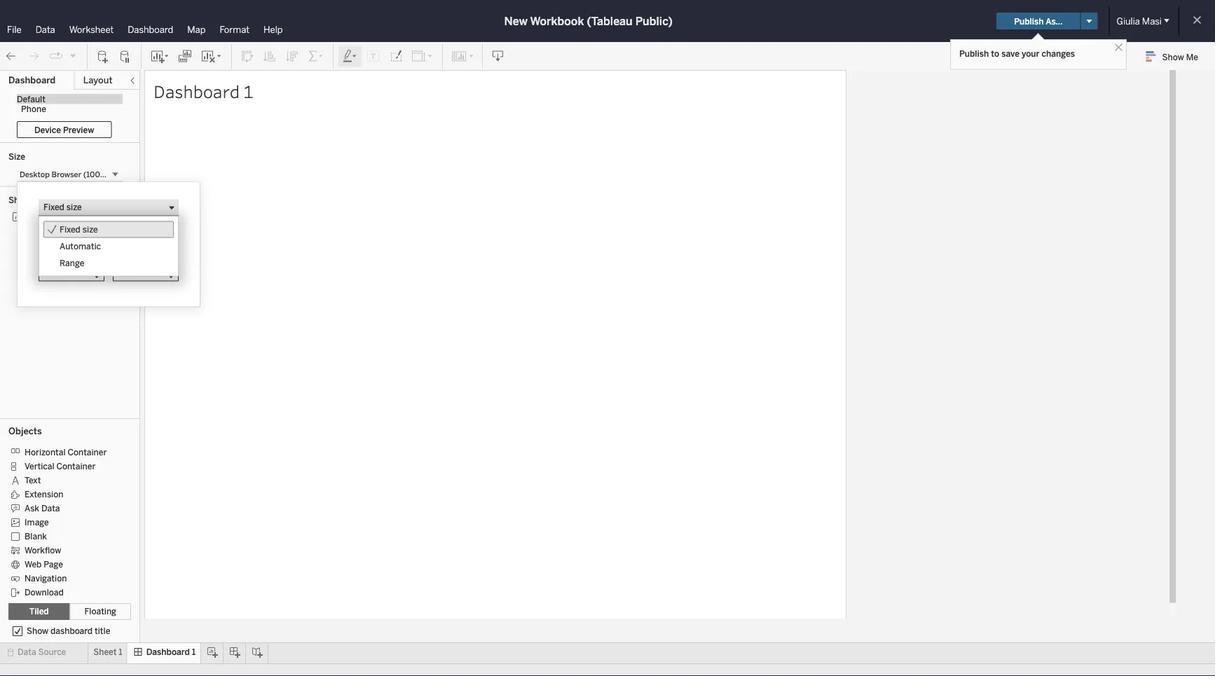Task type: locate. For each thing, give the bounding box(es) containing it.
0 horizontal spatial size
[[66, 202, 82, 212]]

new
[[504, 14, 528, 28]]

container inside option
[[56, 461, 96, 471]]

0 vertical spatial size
[[66, 202, 82, 212]]

fixed size option
[[43, 221, 174, 238]]

me
[[1186, 52, 1198, 62]]

ask
[[25, 503, 39, 514]]

pause auto updates image
[[118, 49, 132, 63]]

highlight image
[[342, 49, 358, 63]]

publish for publish as...
[[1014, 16, 1044, 26]]

show inside show me button
[[1162, 52, 1184, 62]]

Fixed size field
[[39, 199, 179, 216]]

1 vertical spatial show
[[27, 626, 48, 636]]

data down extension
[[41, 503, 60, 514]]

fixed size inside field
[[43, 202, 82, 212]]

1 horizontal spatial size
[[83, 224, 98, 234]]

navigation option
[[8, 571, 121, 585]]

layout
[[83, 75, 112, 86]]

dashboard 1 inside heading
[[153, 79, 253, 103]]

text
[[25, 475, 41, 486]]

public)
[[635, 14, 673, 28]]

(1000
[[83, 170, 105, 179]]

data for data source
[[18, 647, 36, 657]]

collapse image
[[128, 76, 137, 85]]

device
[[34, 125, 61, 135]]

1
[[243, 79, 253, 103], [51, 212, 54, 222], [119, 647, 122, 657], [192, 647, 196, 657]]

1 horizontal spatial sheet 1
[[93, 647, 122, 657]]

1 vertical spatial data
[[41, 503, 60, 514]]

page
[[44, 559, 63, 570]]

new worksheet image
[[150, 49, 170, 63]]

0 vertical spatial publish
[[1014, 16, 1044, 26]]

map
[[187, 24, 206, 35]]

data left source
[[18, 647, 36, 657]]

fixed size
[[43, 202, 82, 212], [60, 224, 98, 234]]

title
[[95, 626, 110, 636]]

show left me
[[1162, 52, 1184, 62]]

0 horizontal spatial show
[[27, 626, 48, 636]]

web page option
[[8, 557, 121, 571]]

0 vertical spatial sheet 1
[[25, 212, 54, 222]]

publish inside button
[[1014, 16, 1044, 26]]

sort descending image
[[285, 49, 299, 63]]

1 vertical spatial sheet
[[93, 647, 117, 657]]

show down "tiled"
[[27, 626, 48, 636]]

totals image
[[308, 49, 324, 63]]

dashboard
[[128, 24, 173, 35], [8, 75, 56, 86], [153, 79, 240, 103], [146, 647, 190, 657]]

2 vertical spatial data
[[18, 647, 36, 657]]

sheet 1 down title on the bottom
[[93, 647, 122, 657]]

horizontal container
[[25, 447, 107, 457]]

fit image
[[411, 49, 434, 63]]

floating
[[84, 607, 116, 617]]

data source
[[18, 647, 66, 657]]

fixed size up automatic
[[60, 224, 98, 234]]

(tableau
[[587, 14, 633, 28]]

show for show me
[[1162, 52, 1184, 62]]

0 vertical spatial show
[[1162, 52, 1184, 62]]

container
[[68, 447, 107, 457], [56, 461, 96, 471]]

ask data option
[[8, 501, 121, 515]]

size down desktop browser (1000 x 800)
[[66, 202, 82, 212]]

extension option
[[8, 487, 121, 501]]

show/hide cards image
[[451, 49, 474, 63]]

0 vertical spatial container
[[68, 447, 107, 457]]

your
[[1022, 48, 1040, 59]]

0 horizontal spatial publish
[[959, 48, 989, 59]]

format
[[220, 24, 250, 35]]

replay animation image
[[49, 49, 63, 63]]

size inside field
[[66, 202, 82, 212]]

publish left to
[[959, 48, 989, 59]]

default
[[17, 94, 45, 104]]

redo image
[[27, 49, 41, 63]]

data for data
[[36, 24, 55, 35]]

masi
[[1142, 15, 1162, 27]]

web page
[[25, 559, 63, 570]]

vertical
[[25, 461, 54, 471]]

sheets
[[8, 195, 36, 205]]

sheet down title on the bottom
[[93, 647, 117, 657]]

blank option
[[8, 529, 121, 543]]

size
[[66, 202, 82, 212], [83, 224, 98, 234]]

dashboard 1
[[153, 79, 253, 103], [146, 647, 196, 657]]

desktop
[[20, 170, 50, 179]]

swap rows and columns image
[[240, 49, 254, 63]]

size up automatic
[[83, 224, 98, 234]]

download option
[[8, 585, 121, 599]]

1 horizontal spatial publish
[[1014, 16, 1044, 26]]

workflow option
[[8, 543, 121, 557]]

text option
[[8, 473, 121, 487]]

1 vertical spatial container
[[56, 461, 96, 471]]

0 horizontal spatial sheet 1
[[25, 212, 54, 222]]

publish left as...
[[1014, 16, 1044, 26]]

size inside 'option'
[[83, 224, 98, 234]]

fixed right sheets
[[43, 202, 64, 212]]

undo image
[[4, 49, 18, 63]]

sheet 1 down sheets
[[25, 212, 54, 222]]

publish as...
[[1014, 16, 1063, 26]]

desktop browser (1000 x 800)
[[20, 170, 131, 179]]

blank
[[25, 531, 47, 542]]

0 vertical spatial data
[[36, 24, 55, 35]]

1 vertical spatial fixed
[[60, 224, 81, 234]]

browser
[[52, 170, 81, 179]]

publish
[[1014, 16, 1044, 26], [959, 48, 989, 59]]

togglestate option group
[[8, 603, 131, 620]]

1 vertical spatial fixed size
[[60, 224, 98, 234]]

download
[[25, 587, 64, 598]]

dashboard 1 heading
[[153, 79, 837, 103]]

ask data
[[25, 503, 60, 514]]

data up replay animation icon
[[36, 24, 55, 35]]

0 horizontal spatial sheet
[[25, 212, 49, 222]]

sheet
[[25, 212, 49, 222], [93, 647, 117, 657]]

as...
[[1046, 16, 1063, 26]]

fixed size down browser on the left top
[[43, 202, 82, 212]]

1 vertical spatial size
[[83, 224, 98, 234]]

Height text field
[[113, 265, 179, 281]]

save
[[1002, 48, 1020, 59]]

0 vertical spatial fixed size
[[43, 202, 82, 212]]

list box
[[39, 217, 178, 276]]

worksheet
[[69, 24, 114, 35]]

width
[[39, 252, 62, 262]]

sheet down sheets
[[25, 212, 49, 222]]

1 vertical spatial sheet 1
[[93, 647, 122, 657]]

data
[[36, 24, 55, 35], [41, 503, 60, 514], [18, 647, 36, 657]]

sheet 1
[[25, 212, 54, 222], [93, 647, 122, 657]]

0 vertical spatial fixed
[[43, 202, 64, 212]]

fixed up automatic
[[60, 224, 81, 234]]

dashboard inside heading
[[153, 79, 240, 103]]

1 vertical spatial publish
[[959, 48, 989, 59]]

show me button
[[1140, 46, 1211, 67]]

show dashboard title
[[27, 626, 110, 636]]

fixed
[[43, 202, 64, 212], [60, 224, 81, 234]]

1 horizontal spatial show
[[1162, 52, 1184, 62]]

container down horizontal container
[[56, 461, 96, 471]]

new data source image
[[96, 49, 110, 63]]

container inside option
[[68, 447, 107, 457]]

container up vertical container option
[[68, 447, 107, 457]]

0 vertical spatial dashboard 1
[[153, 79, 253, 103]]

automatic
[[60, 241, 101, 251]]

show
[[1162, 52, 1184, 62], [27, 626, 48, 636]]



Task type: describe. For each thing, give the bounding box(es) containing it.
web
[[25, 559, 42, 570]]

device preview button
[[17, 121, 112, 138]]

preview
[[63, 125, 94, 135]]

800)
[[113, 170, 131, 179]]

new workbook (tableau public)
[[504, 14, 673, 28]]

source
[[38, 647, 66, 657]]

container for vertical container
[[56, 461, 96, 471]]

range
[[60, 258, 84, 268]]

vertical container
[[25, 461, 96, 471]]

fixed inside field
[[43, 202, 64, 212]]

sort ascending image
[[263, 49, 277, 63]]

clear sheet image
[[200, 49, 223, 63]]

giulia
[[1117, 15, 1140, 27]]

1 horizontal spatial sheet
[[93, 647, 117, 657]]

file
[[7, 24, 22, 35]]

0 vertical spatial sheet
[[25, 212, 49, 222]]

show labels image
[[366, 49, 381, 63]]

to
[[991, 48, 999, 59]]

workflow
[[25, 545, 61, 556]]

replay animation image
[[69, 51, 77, 60]]

close image
[[1112, 41, 1125, 54]]

fixed size inside 'option'
[[60, 224, 98, 234]]

default phone
[[17, 94, 46, 114]]

size
[[8, 151, 25, 162]]

navigation
[[25, 573, 67, 584]]

horizontal
[[25, 447, 66, 457]]

tiled
[[29, 607, 49, 617]]

extension
[[25, 489, 63, 500]]

workbook
[[530, 14, 584, 28]]

fixed inside 'option'
[[60, 224, 81, 234]]

image
[[25, 517, 49, 528]]

image option
[[8, 515, 121, 529]]

help
[[264, 24, 283, 35]]

horizontal container option
[[8, 445, 121, 459]]

format workbook image
[[389, 49, 403, 63]]

publish as... button
[[997, 13, 1080, 29]]

dashboard
[[50, 626, 93, 636]]

show me
[[1162, 52, 1198, 62]]

data inside option
[[41, 503, 60, 514]]

1 vertical spatial dashboard 1
[[146, 647, 196, 657]]

duplicate image
[[178, 49, 192, 63]]

vertical container option
[[8, 459, 121, 473]]

objects
[[8, 425, 42, 437]]

publish for publish to save your changes
[[959, 48, 989, 59]]

phone
[[21, 104, 46, 114]]

changes
[[1042, 48, 1075, 59]]

publish to save your changes
[[959, 48, 1075, 59]]

x
[[107, 170, 111, 179]]

container for horizontal container
[[68, 447, 107, 457]]

giulia masi
[[1117, 15, 1162, 27]]

1 inside "dashboard 1" heading
[[243, 79, 253, 103]]

download image
[[491, 49, 505, 63]]

list box containing fixed size
[[39, 217, 178, 276]]

objects list box
[[8, 441, 131, 599]]

Width text field
[[39, 265, 104, 281]]

show for show dashboard title
[[27, 626, 48, 636]]

device preview
[[34, 125, 94, 135]]



Task type: vqa. For each thing, say whether or not it's contained in the screenshot.
Remove Favorite IMAGE to the bottom
no



